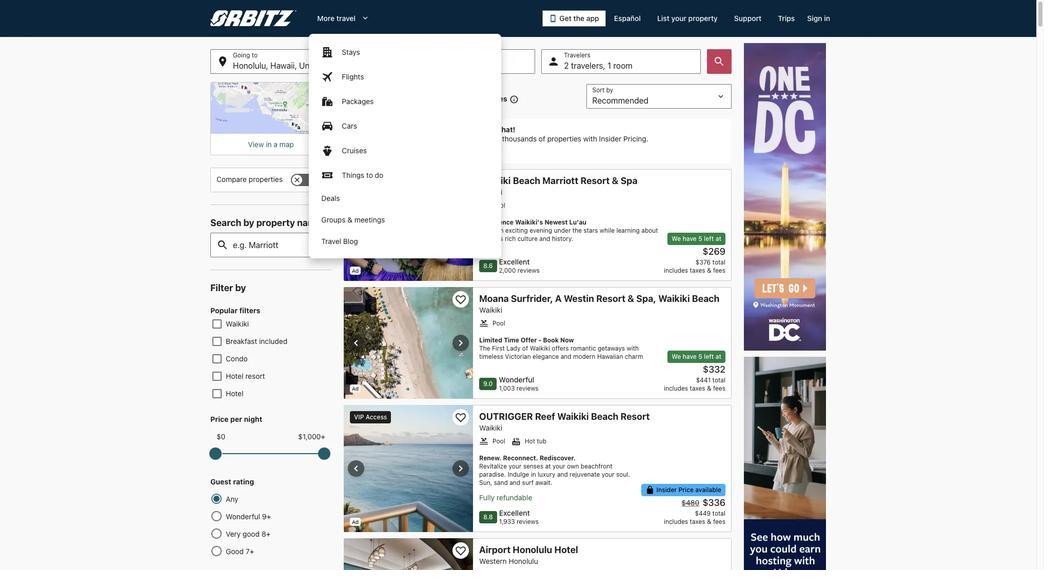 Task type: vqa. For each thing, say whether or not it's contained in the screenshot.
recommended
yes



Task type: locate. For each thing, give the bounding box(es) containing it.
0 horizontal spatial insider
[[599, 134, 622, 143]]

excellent inside the excellent 2,000 reviews
[[499, 258, 530, 266]]

taxes inside 'we have 5 left at $332 $441 total includes taxes & fees'
[[690, 385, 705, 393]]

2 vertical spatial reviews
[[517, 518, 539, 526]]

resort inside outrigger reef waikiki beach resort waikiki
[[621, 412, 650, 422]]

small image
[[479, 319, 489, 328], [479, 437, 489, 446]]

reviews
[[518, 267, 540, 275], [517, 385, 539, 393], [517, 518, 539, 526]]

1 vertical spatial pool
[[493, 320, 505, 327]]

properties inside say hello to lower prices – just like that! instantly get an extra 10% or more off thousands of properties with insider pricing.
[[547, 134, 581, 143]]

property right list
[[689, 14, 718, 23]]

taxes down $449
[[690, 518, 705, 526]]

charm
[[625, 353, 643, 361]]

more travel button
[[309, 9, 378, 28]]

& left spa,
[[628, 294, 634, 304]]

have inside 'we have 5 left at $332 $441 total includes taxes & fees'
[[683, 353, 697, 361]]

orbitz logo image
[[210, 10, 297, 27]]

have inside we have 5 left at $269 $376 total includes taxes & fees
[[683, 235, 697, 243]]

groups & meetings link
[[309, 209, 502, 231]]

$480 button
[[681, 499, 701, 508]]

have up $376
[[683, 235, 697, 243]]

0 vertical spatial total
[[713, 259, 726, 266]]

9+
[[262, 513, 271, 521]]

in left a
[[266, 140, 272, 149]]

total for $332
[[713, 377, 726, 384]]

taxes inside "$480 $336 $449 total includes taxes & fees"
[[690, 518, 705, 526]]

waikiki's
[[515, 219, 543, 226]]

0 vertical spatial have
[[683, 235, 697, 243]]

1 vertical spatial of
[[539, 134, 546, 143]]

resort
[[245, 372, 265, 381]]

2 left from the top
[[704, 353, 714, 361]]

1 vertical spatial we
[[672, 353, 681, 361]]

your down beachfront
[[602, 471, 615, 479]]

the right get
[[574, 14, 585, 23]]

at up luxury
[[545, 463, 551, 471]]

honolulu, hawaii, united states of america button
[[210, 49, 392, 74]]

in down senses
[[531, 471, 536, 479]]

show next image for outrigger reef waikiki beach resort image
[[455, 463, 467, 475]]

-
[[539, 337, 542, 344]]

and down offers
[[561, 353, 572, 361]]

2 vertical spatial beach
[[591, 412, 619, 422]]

0 vertical spatial an
[[419, 134, 427, 143]]

price up $480
[[679, 487, 694, 494]]

2
[[564, 61, 569, 70]]

2 horizontal spatial properties
[[547, 134, 581, 143]]

0 vertical spatial insider
[[599, 134, 622, 143]]

1 vertical spatial by
[[235, 283, 246, 294]]

0 vertical spatial in
[[824, 14, 830, 23]]

waikiki beach marriott resort & spa waikiki pool
[[479, 176, 638, 209]]

2 fees from the top
[[713, 385, 726, 393]]

1 left from the top
[[704, 235, 714, 243]]

1 vertical spatial resort
[[596, 294, 626, 304]]

resort inside moana surfrider, a westin resort & spa, waikiki beach waikiki
[[596, 294, 626, 304]]

left inside we have 5 left at $269 $376 total includes taxes & fees
[[704, 235, 714, 243]]

ad
[[352, 268, 359, 274], [352, 386, 359, 392], [352, 519, 359, 526]]

travel blog
[[321, 237, 358, 246]]

1
[[608, 61, 611, 70]]

2 travelers, 1 room
[[564, 61, 633, 70]]

& down $376
[[707, 267, 712, 275]]

1 horizontal spatial properties
[[470, 94, 507, 103]]

have for $269
[[683, 235, 697, 243]]

property for by
[[256, 218, 295, 228]]

0 vertical spatial of
[[352, 61, 359, 70]]

wonderful for 9+
[[226, 513, 260, 521]]

by right filter at the left of the page
[[235, 283, 246, 294]]

hawaii's
[[479, 235, 503, 243]]

total down $332
[[713, 377, 726, 384]]

0 horizontal spatial wonderful
[[226, 513, 260, 521]]

1 fees from the top
[[713, 267, 726, 275]]

with
[[583, 134, 597, 143], [627, 345, 639, 353]]

small image left insider price available
[[645, 486, 655, 495]]

taxes inside we have 5 left at $269 $376 total includes taxes & fees
[[690, 267, 705, 275]]

5
[[699, 235, 702, 243], [699, 353, 702, 361]]

book
[[543, 337, 559, 344]]

view from room image
[[344, 405, 473, 533]]

2 vertical spatial at
[[545, 463, 551, 471]]

5 up $376
[[699, 235, 702, 243]]

insider up "$480 $336 $449 total includes taxes & fees"
[[657, 487, 677, 494]]

with up the charm
[[627, 345, 639, 353]]

0 vertical spatial small image
[[507, 95, 519, 104]]

with inside say hello to lower prices – just like that! instantly get an extra 10% or more off thousands of properties with insider pricing.
[[583, 134, 597, 143]]

guest
[[210, 478, 231, 487]]

pool up renew.
[[493, 438, 505, 445]]

0 vertical spatial 5
[[699, 235, 702, 243]]

1 vertical spatial the
[[573, 227, 582, 235]]

1 horizontal spatial insider
[[657, 487, 677, 494]]

stays
[[342, 48, 360, 56]]

total inside we have 5 left at $269 $376 total includes taxes & fees
[[713, 259, 726, 266]]

& inside moana surfrider, a westin resort & spa, waikiki beach waikiki
[[628, 294, 634, 304]]

1 5 from the top
[[699, 235, 702, 243]]

properties up like
[[470, 94, 507, 103]]

in inside renew. reconnect. rediscover. revitalize your senses at your own beachfront paradise. indulge in luxury and rejuvenate your soul. sun, sand and surf await.
[[531, 471, 536, 479]]

0 horizontal spatial with
[[583, 134, 597, 143]]

total down $269 at the right of the page
[[713, 259, 726, 266]]

1 vertical spatial small image
[[479, 437, 489, 446]]

at for $269
[[716, 235, 722, 243]]

1 taxes from the top
[[690, 267, 705, 275]]

in inside dropdown button
[[824, 14, 830, 23]]

to left do
[[366, 171, 373, 180]]

small image for hot tub
[[511, 437, 521, 446]]

we inside 'we have 5 left at $332 $441 total includes taxes & fees'
[[672, 353, 681, 361]]

history.
[[552, 235, 573, 243]]

Maximum price range field
[[217, 443, 325, 466]]

0 vertical spatial excellent
[[499, 258, 530, 266]]

in for sign
[[824, 14, 830, 23]]

rich
[[505, 235, 516, 243]]

3 pool from the top
[[493, 438, 505, 445]]

2 vertical spatial pool
[[493, 438, 505, 445]]

and inside experience waikiki's newest lu'au enjoy an exciting evening under the stars while learning about hawaii's rich culture and history.
[[540, 235, 550, 243]]

small image up limited
[[479, 319, 489, 328]]

and down the evening
[[540, 235, 550, 243]]

culture
[[518, 235, 538, 243]]

in inside button
[[266, 140, 272, 149]]

at inside we have 5 left at $269 $376 total includes taxes & fees
[[716, 235, 722, 243]]

luxury
[[538, 471, 556, 479]]

left up $269 at the right of the page
[[704, 235, 714, 243]]

we have 5 left at $332 $441 total includes taxes & fees
[[664, 353, 726, 393]]

airport
[[479, 545, 511, 556]]

price left per
[[210, 415, 229, 424]]

0 vertical spatial resort
[[581, 176, 610, 186]]

an down lower
[[419, 134, 427, 143]]

& left 'spa'
[[612, 176, 619, 186]]

list your property
[[657, 14, 718, 23]]

wonderful inside wonderful 1,003 reviews
[[499, 376, 534, 384]]

1 pool from the top
[[493, 202, 505, 209]]

0 horizontal spatial to
[[366, 171, 373, 180]]

name
[[297, 218, 322, 228]]

excellent 2,000 reviews
[[499, 258, 540, 275]]

moana
[[479, 294, 509, 304]]

have for $332
[[683, 353, 697, 361]]

1 we from the top
[[672, 235, 681, 243]]

2 vertical spatial small image
[[645, 486, 655, 495]]

1 vertical spatial ad
[[352, 386, 359, 392]]

show next image for moana surfrider, a westin resort & spa, waikiki beach image
[[455, 337, 467, 349]]

excellent inside excellent 1,933 reviews
[[499, 509, 530, 518]]

5 inside we have 5 left at $269 $376 total includes taxes & fees
[[699, 235, 702, 243]]

await.
[[536, 479, 552, 487]]

of inside dropdown button
[[352, 61, 359, 70]]

beach left marriott
[[513, 176, 540, 186]]

small image up renew.
[[479, 437, 489, 446]]

night
[[244, 415, 262, 424]]

fees down $332
[[713, 385, 726, 393]]

0 vertical spatial beach
[[513, 176, 540, 186]]

0 vertical spatial left
[[704, 235, 714, 243]]

show previous image for waikiki beach marriott resort & spa image
[[350, 219, 362, 231]]

1 includes from the top
[[664, 267, 688, 275]]

& down $449
[[707, 518, 712, 526]]

1 horizontal spatial property
[[689, 14, 718, 23]]

1 vertical spatial property
[[256, 218, 295, 228]]

0 horizontal spatial beach
[[513, 176, 540, 186]]

8.6
[[483, 262, 493, 270]]

fees inside we have 5 left at $269 $376 total includes taxes & fees
[[713, 267, 726, 275]]

insider left "pricing."
[[599, 134, 622, 143]]

at up $332
[[716, 353, 722, 361]]

2,000
[[499, 267, 516, 275]]

with left "pricing."
[[583, 134, 597, 143]]

app
[[586, 14, 599, 23]]

honolulu, hawaii, united states of america
[[233, 61, 392, 70]]

0 horizontal spatial an
[[419, 134, 427, 143]]

0 vertical spatial ad
[[352, 268, 359, 274]]

at inside renew. reconnect. rediscover. revitalize your senses at your own beachfront paradise. indulge in luxury and rejuvenate your soul. sun, sand and surf await.
[[545, 463, 551, 471]]

Minimum price range field
[[217, 443, 325, 466]]

we
[[375, 94, 385, 103]]

includes inside "$480 $336 $449 total includes taxes & fees"
[[664, 518, 688, 526]]

fees inside 'we have 5 left at $332 $441 total includes taxes & fees'
[[713, 385, 726, 393]]

0 vertical spatial wonderful
[[499, 376, 534, 384]]

and inside limited time offer - book now the first lady of waikiki offers romantic getaways with timeless victorian elegance and modern hawaiian charm
[[561, 353, 572, 361]]

1 excellent from the top
[[499, 258, 530, 266]]

very
[[226, 530, 241, 539]]

excellent up 1,933
[[499, 509, 530, 518]]

1 vertical spatial left
[[704, 353, 714, 361]]

0 vertical spatial properties
[[470, 94, 507, 103]]

fees down $269 at the right of the page
[[713, 267, 726, 275]]

5 for $332
[[699, 353, 702, 361]]

1 horizontal spatial wonderful
[[499, 376, 534, 384]]

includes for $332
[[664, 385, 688, 393]]

hotel inside 'airport honolulu hotel western honolulu'
[[555, 545, 578, 556]]

off
[[491, 134, 500, 143]]

by
[[243, 218, 254, 228], [235, 283, 246, 294]]

resort for beach
[[621, 412, 650, 422]]

2 vertical spatial hotel
[[555, 545, 578, 556]]

1 horizontal spatial in
[[531, 471, 536, 479]]

waikiki
[[479, 176, 511, 186], [479, 188, 502, 197], [658, 294, 690, 304], [479, 306, 502, 315], [226, 320, 249, 329], [530, 345, 550, 353], [557, 412, 589, 422], [479, 424, 502, 433]]

the inside experience waikiki's newest lu'au enjoy an exciting evening under the stars while learning about hawaii's rich culture and history.
[[573, 227, 582, 235]]

revitalize
[[479, 463, 507, 471]]

1 horizontal spatial of
[[522, 345, 528, 353]]

1 horizontal spatial price
[[679, 487, 694, 494]]

flights
[[342, 72, 364, 81]]

2 vertical spatial includes
[[664, 518, 688, 526]]

wonderful 1,003 reviews
[[499, 376, 539, 393]]

$449
[[695, 510, 711, 518]]

total for $269
[[713, 259, 726, 266]]

3 includes from the top
[[664, 518, 688, 526]]

reviews right 2,000
[[518, 267, 540, 275]]

your down rediscover.
[[553, 463, 566, 471]]

hawaii,
[[270, 61, 297, 70]]

fees inside "$480 $336 $449 total includes taxes & fees"
[[713, 518, 726, 526]]

5 up $441
[[699, 353, 702, 361]]

2 horizontal spatial of
[[539, 134, 546, 143]]

show previous image for moana surfrider, a westin resort & spa, waikiki beach image
[[350, 337, 362, 349]]

spa,
[[637, 294, 656, 304]]

0 vertical spatial taxes
[[690, 267, 705, 275]]

2 taxes from the top
[[690, 385, 705, 393]]

2 vertical spatial taxes
[[690, 518, 705, 526]]

includes
[[664, 267, 688, 275], [664, 385, 688, 393], [664, 518, 688, 526]]

reviews right 1,933
[[517, 518, 539, 526]]

to up get
[[409, 125, 417, 134]]

0 horizontal spatial properties
[[249, 175, 283, 184]]

includes inside we have 5 left at $269 $376 total includes taxes & fees
[[664, 267, 688, 275]]

wonderful up very good 8+
[[226, 513, 260, 521]]

we inside we have 5 left at $269 $376 total includes taxes & fees
[[672, 235, 681, 243]]

0 vertical spatial with
[[583, 134, 597, 143]]

2 horizontal spatial in
[[824, 14, 830, 23]]

0 vertical spatial pool
[[493, 202, 505, 209]]

0 horizontal spatial in
[[266, 140, 272, 149]]

beach
[[513, 176, 540, 186], [692, 294, 720, 304], [591, 412, 619, 422]]

2 have from the top
[[683, 353, 697, 361]]

1 horizontal spatial to
[[409, 125, 417, 134]]

0 vertical spatial at
[[716, 235, 722, 243]]

0 vertical spatial property
[[689, 14, 718, 23]]

good
[[226, 548, 244, 556]]

total inside "$480 $336 $449 total includes taxes & fees"
[[713, 510, 726, 518]]

beach down $376
[[692, 294, 720, 304]]

at inside 'we have 5 left at $332 $441 total includes taxes & fees'
[[716, 353, 722, 361]]

includes inside 'we have 5 left at $332 $441 total includes taxes & fees'
[[664, 385, 688, 393]]

in
[[824, 14, 830, 23], [266, 140, 272, 149], [531, 471, 536, 479]]

by for search
[[243, 218, 254, 228]]

0 vertical spatial price
[[210, 415, 229, 424]]

3 ad from the top
[[352, 519, 359, 526]]

1 vertical spatial wonderful
[[226, 513, 260, 521]]

the down lu'au
[[573, 227, 582, 235]]

of up 'flights'
[[352, 61, 359, 70]]

2 includes from the top
[[664, 385, 688, 393]]

reviews right 1,003
[[517, 385, 539, 393]]

1 total from the top
[[713, 259, 726, 266]]

0 vertical spatial the
[[574, 14, 585, 23]]

lobby image
[[344, 539, 473, 571]]

2 we from the top
[[672, 353, 681, 361]]

total
[[713, 259, 726, 266], [713, 377, 726, 384], [713, 510, 726, 518]]

pool up limited
[[493, 320, 505, 327]]

2 vertical spatial of
[[522, 345, 528, 353]]

1 vertical spatial with
[[627, 345, 639, 353]]

honolulu down excellent 1,933 reviews
[[513, 545, 552, 556]]

rating
[[233, 478, 254, 487]]

1 vertical spatial reviews
[[517, 385, 539, 393]]

1 vertical spatial fees
[[713, 385, 726, 393]]

now
[[560, 337, 574, 344]]

0 vertical spatial by
[[243, 218, 254, 228]]

an down experience on the left top
[[497, 227, 504, 235]]

5 for $269
[[699, 235, 702, 243]]

1 vertical spatial at
[[716, 353, 722, 361]]

0 vertical spatial fees
[[713, 267, 726, 275]]

property left name
[[256, 218, 295, 228]]

have up $441
[[683, 353, 697, 361]]

romantic
[[571, 345, 596, 353]]

& inside we have 5 left at $269 $376 total includes taxes & fees
[[707, 267, 712, 275]]

3 taxes from the top
[[690, 518, 705, 526]]

extra
[[429, 134, 445, 143]]

honolulu right western at bottom
[[509, 557, 538, 566]]

an inside experience waikiki's newest lu'au enjoy an exciting evening under the stars while learning about hawaii's rich culture and history.
[[497, 227, 504, 235]]

1 vertical spatial beach
[[692, 294, 720, 304]]

2 ad from the top
[[352, 386, 359, 392]]

& down $441
[[707, 385, 712, 393]]

1 vertical spatial to
[[366, 171, 373, 180]]

$376
[[696, 259, 711, 266]]

1 vertical spatial excellent
[[499, 509, 530, 518]]

small image up that!
[[507, 95, 519, 104]]

packages link
[[309, 89, 502, 114]]

2 5 from the top
[[699, 353, 702, 361]]

1 horizontal spatial with
[[627, 345, 639, 353]]

0 horizontal spatial property
[[256, 218, 295, 228]]

3 total from the top
[[713, 510, 726, 518]]

cars
[[342, 122, 357, 130]]

or
[[463, 134, 470, 143]]

$332
[[703, 364, 726, 375]]

breakfast included
[[226, 337, 287, 346]]

of right thousands
[[539, 134, 546, 143]]

0 vertical spatial reviews
[[518, 267, 540, 275]]

an inside say hello to lower prices – just like that! instantly get an extra 10% or more off thousands of properties with insider pricing.
[[419, 134, 427, 143]]

list
[[376, 148, 649, 157]]

2 horizontal spatial beach
[[692, 294, 720, 304]]

total down the '$336'
[[713, 510, 726, 518]]

wonderful up 1,003
[[499, 376, 534, 384]]

1 vertical spatial includes
[[664, 385, 688, 393]]

0 vertical spatial small image
[[479, 319, 489, 328]]

1 horizontal spatial beach
[[591, 412, 619, 422]]

surf
[[522, 479, 534, 487]]

1 vertical spatial in
[[266, 140, 272, 149]]

fees down the '$336'
[[713, 518, 726, 526]]

that!
[[499, 125, 516, 134]]

travel
[[337, 14, 356, 23]]

2 vertical spatial total
[[713, 510, 726, 518]]

5 inside 'we have 5 left at $332 $441 total includes taxes & fees'
[[699, 353, 702, 361]]

america
[[361, 61, 392, 70]]

3 fees from the top
[[713, 518, 726, 526]]

1 vertical spatial hotel
[[226, 390, 243, 398]]

beach up beachfront
[[591, 412, 619, 422]]

left
[[704, 235, 714, 243], [704, 353, 714, 361]]

taxes down $376
[[690, 267, 705, 275]]

2 total from the top
[[713, 377, 726, 384]]

2 vertical spatial ad
[[352, 519, 359, 526]]

–
[[463, 125, 468, 134]]

enjoy
[[479, 227, 495, 235]]

price
[[210, 415, 229, 424], [679, 487, 694, 494]]

pool up experience on the left top
[[493, 202, 505, 209]]

moana surfrider, a westin resort & spa, waikiki beach waikiki
[[479, 294, 720, 315]]

surfrider,
[[511, 294, 553, 304]]

1 vertical spatial total
[[713, 377, 726, 384]]

1 horizontal spatial an
[[497, 227, 504, 235]]

a
[[555, 294, 562, 304]]

2 vertical spatial in
[[531, 471, 536, 479]]

1 have from the top
[[683, 235, 697, 243]]

more travel
[[317, 14, 356, 23]]

we have 5 left at $269 $376 total includes taxes & fees
[[664, 235, 726, 275]]

0 vertical spatial includes
[[664, 267, 688, 275]]

1 vertical spatial small image
[[511, 437, 521, 446]]

properties up marriott
[[547, 134, 581, 143]]

reviews inside wonderful 1,003 reviews
[[517, 385, 539, 393]]

by right search
[[243, 218, 254, 228]]

0 horizontal spatial of
[[352, 61, 359, 70]]

wonderful
[[499, 376, 534, 384], [226, 513, 260, 521]]

left up $332
[[704, 353, 714, 361]]

of down offer
[[522, 345, 528, 353]]

view
[[248, 140, 264, 149]]

sign in button
[[803, 9, 834, 28]]

more
[[317, 14, 335, 23]]

1 vertical spatial properties
[[547, 134, 581, 143]]

reviews inside the excellent 2,000 reviews
[[518, 267, 540, 275]]

1 vertical spatial price
[[679, 487, 694, 494]]

2 vertical spatial resort
[[621, 412, 650, 422]]

with inside limited time offer - book now the first lady of waikiki offers romantic getaways with timeless victorian elegance and modern hawaiian charm
[[627, 345, 639, 353]]

excellent up 2,000
[[499, 258, 530, 266]]

0 vertical spatial we
[[672, 235, 681, 243]]

2 excellent from the top
[[499, 509, 530, 518]]

static map image image
[[210, 82, 332, 134]]

& inside "waikiki beach marriott resort & spa waikiki pool"
[[612, 176, 619, 186]]

1 vertical spatial taxes
[[690, 385, 705, 393]]

& inside "$480 $336 $449 total includes taxes & fees"
[[707, 518, 712, 526]]

taxes down $441
[[690, 385, 705, 393]]

hotel for hotel
[[226, 390, 243, 398]]

total inside 'we have 5 left at $332 $441 total includes taxes & fees'
[[713, 377, 726, 384]]

in right sign
[[824, 14, 830, 23]]

at up $269 at the right of the page
[[716, 235, 722, 243]]

0 vertical spatial to
[[409, 125, 417, 134]]

small image
[[507, 95, 519, 104], [511, 437, 521, 446], [645, 486, 655, 495]]

1 vertical spatial have
[[683, 353, 697, 361]]

small image left hot
[[511, 437, 521, 446]]

properties right compare
[[249, 175, 283, 184]]

0 vertical spatial hotel
[[226, 372, 243, 381]]

left inside 'we have 5 left at $332 $441 total includes taxes & fees'
[[704, 353, 714, 361]]



Task type: describe. For each thing, give the bounding box(es) containing it.
trips link
[[770, 9, 803, 28]]

10%
[[447, 134, 461, 143]]

packages
[[342, 97, 374, 106]]

1 vertical spatial honolulu
[[509, 557, 538, 566]]

beachfront
[[581, 463, 613, 471]]

soul.
[[616, 471, 630, 479]]

your right list
[[672, 14, 687, 23]]

show previous image for outrigger reef waikiki beach resort image
[[350, 463, 362, 475]]

modern
[[573, 353, 596, 361]]

elegance
[[533, 353, 559, 361]]

hello
[[390, 125, 408, 134]]

things to do link
[[309, 163, 502, 188]]

hotel for hotel resort
[[226, 372, 243, 381]]

beach inside "waikiki beach marriott resort & spa waikiki pool"
[[513, 176, 540, 186]]

& right groups
[[348, 216, 353, 224]]

list
[[657, 14, 670, 23]]

pick
[[387, 94, 402, 103]]

0 vertical spatial honolulu
[[513, 545, 552, 556]]

sign in
[[807, 14, 830, 23]]

Save OUTRIGGER Reef Waikiki Beach Resort to a trip checkbox
[[453, 410, 469, 426]]

small image inside see how we pick our recommended properties link
[[507, 95, 519, 104]]

evening
[[530, 227, 552, 235]]

resort inside "waikiki beach marriott resort & spa waikiki pool"
[[581, 176, 610, 186]]

more
[[472, 134, 489, 143]]

beach/ocean view image
[[344, 287, 473, 399]]

pool inside "waikiki beach marriott resort & spa waikiki pool"
[[493, 202, 505, 209]]

westin
[[564, 294, 594, 304]]

and down indulge
[[510, 479, 520, 487]]

the inside get the app link
[[574, 14, 585, 23]]

2 pool from the top
[[493, 320, 505, 327]]

1 vertical spatial insider
[[657, 487, 677, 494]]

& inside 'we have 5 left at $332 $441 total includes taxes & fees'
[[707, 385, 712, 393]]

vip access
[[354, 414, 387, 421]]

states
[[326, 61, 350, 70]]

beach inside moana surfrider, a westin resort & spa, waikiki beach waikiki
[[692, 294, 720, 304]]

sand
[[494, 479, 508, 487]]

first
[[492, 345, 505, 353]]

rediscover.
[[540, 455, 576, 462]]

lu'au
[[569, 219, 587, 226]]

own
[[567, 463, 579, 471]]

$1,000+
[[298, 433, 325, 441]]

say hello to lower prices – just like that! image
[[351, 132, 369, 150]]

our
[[404, 94, 416, 103]]

resort for westin
[[596, 294, 626, 304]]

get the app
[[560, 14, 599, 23]]

airport honolulu hotel western honolulu
[[479, 545, 578, 566]]

includes for $269
[[664, 267, 688, 275]]

groups & meetings
[[321, 216, 385, 224]]

we for $332
[[672, 353, 681, 361]]

rejuvenate
[[570, 471, 600, 479]]

to inside say hello to lower prices – just like that! instantly get an extra 10% or more off thousands of properties with insider pricing.
[[409, 125, 417, 134]]

left for $269
[[704, 235, 714, 243]]

1,933
[[499, 518, 515, 526]]

united
[[299, 61, 324, 70]]

limited time offer - book now the first lady of waikiki offers romantic getaways with timeless victorian elegance and modern hawaiian charm
[[479, 337, 643, 361]]

beach image
[[344, 169, 473, 281]]

$336
[[703, 498, 726, 509]]

insider price available
[[657, 487, 722, 494]]

support link
[[726, 9, 770, 28]]

$480 $336 $449 total includes taxes & fees
[[664, 498, 726, 526]]

fees for $269
[[713, 267, 726, 275]]

beach inside outrigger reef waikiki beach resort waikiki
[[591, 412, 619, 422]]

excellent for excellent 2,000 reviews
[[499, 258, 530, 266]]

reviews for beach
[[518, 267, 540, 275]]

paradise.
[[479, 471, 506, 479]]

search image
[[713, 55, 726, 68]]

2 small image from the top
[[479, 437, 489, 446]]

experience waikiki's newest lu'au enjoy an exciting evening under the stars while learning about hawaii's rich culture and history.
[[479, 219, 658, 243]]

Save Airport Honolulu Hotel to a trip checkbox
[[453, 543, 469, 559]]

guest rating
[[210, 478, 254, 487]]

price per night
[[210, 415, 262, 424]]

a
[[274, 140, 278, 149]]

excellent for excellent 1,933 reviews
[[499, 509, 530, 518]]

excellent 1,933 reviews
[[499, 509, 539, 526]]

1 small image from the top
[[479, 319, 489, 328]]

map
[[280, 140, 294, 149]]

say hello to lower prices – just like that! instantly get an extra 10% or more off thousands of properties with insider pricing.
[[376, 125, 649, 143]]

waikiki inside limited time offer - book now the first lady of waikiki offers romantic getaways with timeless victorian elegance and modern hawaiian charm
[[530, 345, 550, 353]]

we for $269
[[672, 235, 681, 243]]

fees for $332
[[713, 385, 726, 393]]

deals
[[321, 194, 340, 203]]

renew. reconnect. rediscover. revitalize your senses at your own beachfront paradise. indulge in luxury and rejuvenate your soul. sun, sand and surf await.
[[479, 455, 630, 487]]

like
[[485, 125, 497, 134]]

marriott
[[543, 176, 579, 186]]

recommended
[[418, 94, 469, 103]]

insider inside say hello to lower prices – just like that! instantly get an extra 10% or more off thousands of properties with insider pricing.
[[599, 134, 622, 143]]

by for filter
[[235, 283, 246, 294]]

lower
[[418, 125, 438, 134]]

in for view
[[266, 140, 272, 149]]

wonderful 9+
[[226, 513, 271, 521]]

sign
[[807, 14, 822, 23]]

thousands
[[502, 134, 537, 143]]

available
[[696, 487, 722, 494]]

stars
[[584, 227, 598, 235]]

taxes for $269
[[690, 267, 705, 275]]

filter
[[210, 283, 233, 294]]

indulge
[[508, 471, 529, 479]]

list your property link
[[649, 9, 726, 28]]

reviews for surfrider,
[[517, 385, 539, 393]]

taxes for $332
[[690, 385, 705, 393]]

wonderful for 1,003
[[499, 376, 534, 384]]

2 vertical spatial properties
[[249, 175, 283, 184]]

filters
[[239, 306, 260, 315]]

7+
[[246, 548, 254, 556]]

good
[[243, 530, 260, 539]]

travel blog link
[[309, 231, 502, 252]]

learning
[[617, 227, 640, 235]]

instantly
[[376, 134, 404, 143]]

your up indulge
[[509, 463, 522, 471]]

deals link
[[309, 188, 502, 209]]

0 horizontal spatial price
[[210, 415, 229, 424]]

popular
[[210, 306, 238, 315]]

reviews inside excellent 1,933 reviews
[[517, 518, 539, 526]]

travel
[[321, 237, 341, 246]]

how
[[359, 94, 374, 103]]

view in a map
[[248, 140, 294, 149]]

outrigger reef waikiki beach resort waikiki
[[479, 412, 650, 433]]

of inside limited time offer - book now the first lady of waikiki offers romantic getaways with timeless victorian elegance and modern hawaiian charm
[[522, 345, 528, 353]]

spa
[[621, 176, 638, 186]]

and down the own
[[557, 471, 568, 479]]

any
[[226, 495, 238, 504]]

refundable
[[497, 494, 532, 502]]

lady
[[507, 345, 521, 353]]

of inside say hello to lower prices – just like that! instantly get an extra 10% or more off thousands of properties with insider pricing.
[[539, 134, 546, 143]]

honolulu,
[[233, 61, 268, 70]]

see how we pick our recommended properties link
[[344, 94, 519, 104]]

at for $332
[[716, 353, 722, 361]]

things to do
[[342, 171, 383, 180]]

exciting
[[505, 227, 528, 235]]

property for your
[[689, 14, 718, 23]]

leading image
[[549, 14, 558, 23]]

1 ad from the top
[[352, 268, 359, 274]]

small image for insider price available
[[645, 486, 655, 495]]

getaways
[[598, 345, 625, 353]]

left for $332
[[704, 353, 714, 361]]

about
[[642, 227, 658, 235]]

time
[[504, 337, 519, 344]]

condo
[[226, 355, 248, 363]]

Save Moana Surfrider, A Westin Resort & Spa, Waikiki Beach to a trip checkbox
[[453, 291, 469, 308]]



